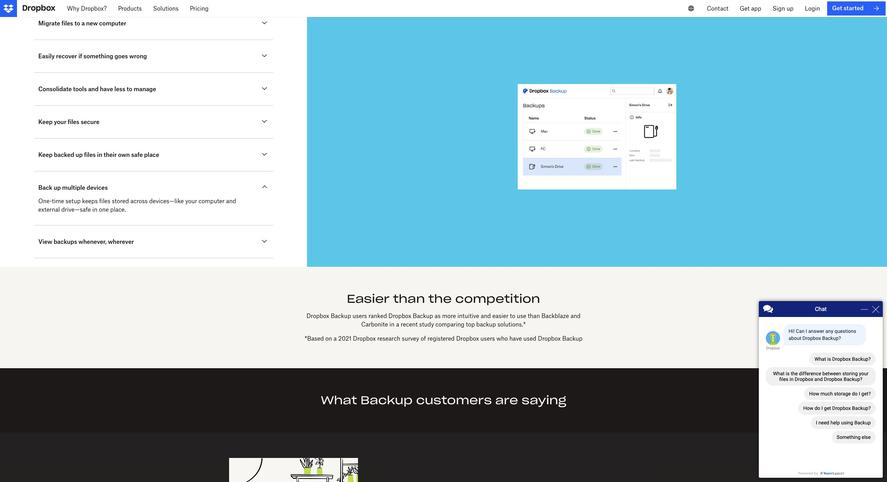 Task type: describe. For each thing, give the bounding box(es) containing it.
keep for keep your files secure
[[38, 119, 53, 126]]

*based
[[305, 336, 324, 343]]

1 vertical spatial users
[[480, 336, 495, 343]]

saying
[[522, 394, 566, 408]]

what backup customers are saying
[[321, 394, 566, 408]]

up for sign
[[787, 5, 793, 12]]

products
[[118, 5, 142, 12]]

wrong
[[129, 53, 147, 60]]

wherever
[[108, 239, 134, 246]]

whenever,
[[78, 239, 107, 246]]

2 vertical spatial a
[[334, 336, 337, 343]]

place.
[[110, 207, 126, 214]]

setup
[[66, 198, 81, 205]]

more
[[442, 313, 456, 320]]

backed
[[54, 152, 74, 159]]

login
[[805, 5, 820, 12]]

of
[[421, 336, 426, 343]]

ranked
[[368, 313, 387, 320]]

than inside "dropbox backup users ranked dropbox backup as more intuitive and easier to use than backblaze and carbonite in a recent study comparing top backup solutions.*"
[[528, 313, 540, 320]]

migrate
[[38, 20, 60, 27]]

why
[[67, 5, 79, 12]]

0 horizontal spatial than
[[393, 292, 425, 307]]

one-time setup keeps files stored across devices—like your computer and external drive—safe in one place.
[[38, 198, 236, 214]]

sign up
[[773, 5, 793, 12]]

keep for keep backed up files in their own safe place
[[38, 152, 53, 159]]

study
[[419, 321, 434, 329]]

across
[[130, 198, 148, 205]]

view backups whenever, wherever
[[38, 239, 134, 246]]

computer inside one-time setup keeps files stored across devices—like your computer and external drive—safe in one place.
[[199, 198, 225, 205]]

own
[[118, 152, 130, 159]]

registered
[[427, 336, 455, 343]]

your inside one-time setup keeps files stored across devices—like your computer and external drive—safe in one place.
[[185, 198, 197, 205]]

migrate files to a new computer
[[38, 20, 126, 27]]

products button
[[112, 0, 147, 17]]

devices—like
[[149, 198, 184, 205]]

a inside "dropbox backup users ranked dropbox backup as more intuitive and easier to use than backblaze and carbonite in a recent study comparing top backup solutions.*"
[[396, 321, 399, 329]]

are
[[495, 394, 518, 408]]

an illustration of a woman sitting cross-legged on a floor next to a yoga mat and a floor lamp image
[[229, 459, 358, 483]]

*based on a 2021 dropbox research survey of registered dropbox users who have used dropbox backup
[[305, 336, 582, 343]]

comparing
[[435, 321, 464, 329]]

files down why at the top left of the page
[[62, 20, 73, 27]]

new
[[86, 20, 98, 27]]

0 horizontal spatial computer
[[99, 20, 126, 27]]

in inside "dropbox backup users ranked dropbox backup as more intuitive and easier to use than backblaze and carbonite in a recent study comparing top backup solutions.*"
[[389, 321, 394, 329]]

solutions.*
[[497, 321, 526, 329]]

started
[[844, 5, 864, 12]]

keeps
[[82, 198, 98, 205]]

use
[[517, 313, 526, 320]]

easily
[[38, 53, 55, 60]]

solutions button
[[147, 0, 184, 17]]

why dropbox? button
[[61, 0, 112, 17]]

customers
[[416, 394, 492, 408]]

a list of a user's devices and hard drives that are being backed up in dropbox backup image
[[324, 24, 870, 250]]

dropbox up recent
[[388, 313, 411, 320]]

get app
[[740, 5, 761, 12]]

goes
[[115, 53, 128, 60]]

easier
[[492, 313, 508, 320]]

back
[[38, 185, 52, 192]]

get app button
[[734, 0, 767, 17]]

easily recover if something goes wrong
[[38, 53, 147, 60]]

keep backed up files in their own safe place
[[38, 152, 159, 159]]

contact button
[[701, 0, 734, 17]]

in inside one-time setup keeps files stored across devices—like your computer and external drive—safe in one place.
[[92, 207, 97, 214]]

keep your files secure
[[38, 119, 99, 126]]

backblaze
[[541, 313, 569, 320]]



Task type: vqa. For each thing, say whether or not it's contained in the screenshot.
list
no



Task type: locate. For each thing, give the bounding box(es) containing it.
1 vertical spatial a
[[396, 321, 399, 329]]

in up research
[[389, 321, 394, 329]]

1 vertical spatial have
[[509, 336, 522, 343]]

tools
[[73, 86, 87, 93]]

0 horizontal spatial a
[[82, 20, 85, 27]]

0 horizontal spatial up
[[54, 185, 61, 192]]

1 horizontal spatial your
[[185, 198, 197, 205]]

recover
[[56, 53, 77, 60]]

1 vertical spatial up
[[76, 152, 83, 159]]

up right sign
[[787, 5, 793, 12]]

2 vertical spatial to
[[510, 313, 515, 320]]

time
[[52, 198, 64, 205]]

competition
[[455, 292, 540, 307]]

get for get started
[[832, 5, 842, 12]]

1 vertical spatial keep
[[38, 152, 53, 159]]

solutions
[[153, 5, 179, 12]]

2 keep from the top
[[38, 152, 53, 159]]

users down backup
[[480, 336, 495, 343]]

have left less
[[100, 86, 113, 93]]

dropbox down "carbonite"
[[353, 336, 376, 343]]

dropbox?
[[81, 5, 107, 12]]

external
[[38, 207, 60, 214]]

get started
[[832, 5, 864, 12]]

place
[[144, 152, 159, 159]]

app
[[751, 5, 761, 12]]

safe
[[131, 152, 143, 159]]

than up recent
[[393, 292, 425, 307]]

dropbox
[[306, 313, 329, 320], [388, 313, 411, 320], [353, 336, 376, 343], [456, 336, 479, 343], [538, 336, 561, 343]]

a left new
[[82, 20, 85, 27]]

your right devices—like
[[185, 198, 197, 205]]

something
[[83, 53, 113, 60]]

used
[[523, 336, 536, 343]]

than right use
[[528, 313, 540, 320]]

as
[[435, 313, 441, 320]]

to up solutions.*
[[510, 313, 515, 320]]

2 horizontal spatial to
[[510, 313, 515, 320]]

0 vertical spatial users
[[353, 313, 367, 320]]

consolidate tools and have less to manage
[[38, 86, 156, 93]]

to right less
[[127, 86, 132, 93]]

1 vertical spatial computer
[[199, 198, 225, 205]]

1 horizontal spatial computer
[[199, 198, 225, 205]]

have right who at the bottom right
[[509, 336, 522, 343]]

2 horizontal spatial up
[[787, 5, 793, 12]]

carbonite
[[361, 321, 388, 329]]

one-
[[38, 198, 52, 205]]

files inside one-time setup keeps files stored across devices—like your computer and external drive—safe in one place.
[[99, 198, 110, 205]]

less
[[114, 86, 125, 93]]

0 vertical spatial than
[[393, 292, 425, 307]]

get left app
[[740, 5, 750, 12]]

users inside "dropbox backup users ranked dropbox backup as more intuitive and easier to use than backblaze and carbonite in a recent study comparing top backup solutions.*"
[[353, 313, 367, 320]]

on
[[325, 336, 332, 343]]

dropbox right used
[[538, 336, 561, 343]]

dropbox up *based
[[306, 313, 329, 320]]

0 horizontal spatial your
[[54, 119, 66, 126]]

keep left backed
[[38, 152, 53, 159]]

2 vertical spatial up
[[54, 185, 61, 192]]

files left their
[[84, 152, 96, 159]]

1 horizontal spatial get
[[832, 5, 842, 12]]

0 vertical spatial a
[[82, 20, 85, 27]]

login link
[[799, 0, 826, 17]]

up right backed
[[76, 152, 83, 159]]

stored
[[112, 198, 129, 205]]

2021
[[338, 336, 351, 343]]

get inside popup button
[[740, 5, 750, 12]]

0 vertical spatial up
[[787, 5, 793, 12]]

to inside "dropbox backup users ranked dropbox backup as more intuitive and easier to use than backblaze and carbonite in a recent study comparing top backup solutions.*"
[[510, 313, 515, 320]]

top
[[466, 321, 475, 329]]

get left the started
[[832, 5, 842, 12]]

if
[[78, 53, 82, 60]]

0 horizontal spatial get
[[740, 5, 750, 12]]

why dropbox?
[[67, 5, 107, 12]]

files up one
[[99, 198, 110, 205]]

up right back
[[54, 185, 61, 192]]

your left secure
[[54, 119, 66, 126]]

pricing
[[190, 5, 209, 12]]

2 vertical spatial in
[[389, 321, 394, 329]]

sign
[[773, 5, 785, 12]]

who
[[496, 336, 508, 343]]

0 vertical spatial have
[[100, 86, 113, 93]]

0 horizontal spatial users
[[353, 313, 367, 320]]

0 vertical spatial in
[[97, 152, 102, 159]]

have
[[100, 86, 113, 93], [509, 336, 522, 343]]

1 vertical spatial to
[[127, 86, 132, 93]]

in left their
[[97, 152, 102, 159]]

view
[[38, 239, 52, 246]]

contact
[[707, 5, 728, 12]]

pricing link
[[184, 0, 214, 17]]

a right on
[[334, 336, 337, 343]]

backup
[[476, 321, 496, 329]]

intuitive
[[457, 313, 479, 320]]

get for get app
[[740, 5, 750, 12]]

in left one
[[92, 207, 97, 214]]

backup
[[331, 313, 351, 320], [413, 313, 433, 320], [562, 336, 582, 343], [360, 394, 413, 408]]

1 horizontal spatial a
[[334, 336, 337, 343]]

files left secure
[[68, 119, 79, 126]]

easier than the competition
[[347, 292, 540, 307]]

1 horizontal spatial users
[[480, 336, 495, 343]]

to
[[74, 20, 80, 27], [127, 86, 132, 93], [510, 313, 515, 320]]

0 horizontal spatial to
[[74, 20, 80, 27]]

1 vertical spatial than
[[528, 313, 540, 320]]

sign up link
[[767, 0, 799, 17]]

keep down consolidate
[[38, 119, 53, 126]]

files
[[62, 20, 73, 27], [68, 119, 79, 126], [84, 152, 96, 159], [99, 198, 110, 205]]

keep
[[38, 119, 53, 126], [38, 152, 53, 159]]

back up multiple devices
[[38, 185, 108, 192]]

to left new
[[74, 20, 80, 27]]

what
[[321, 394, 357, 408]]

consolidate
[[38, 86, 72, 93]]

computer
[[99, 20, 126, 27], [199, 198, 225, 205]]

0 vertical spatial your
[[54, 119, 66, 126]]

one
[[99, 207, 109, 214]]

0 vertical spatial keep
[[38, 119, 53, 126]]

research
[[377, 336, 400, 343]]

backups
[[54, 239, 77, 246]]

and inside one-time setup keeps files stored across devices—like your computer and external drive—safe in one place.
[[226, 198, 236, 205]]

the
[[428, 292, 452, 307]]

survey
[[402, 336, 419, 343]]

up
[[787, 5, 793, 12], [76, 152, 83, 159], [54, 185, 61, 192]]

dropbox backup users ranked dropbox backup as more intuitive and easier to use than backblaze and carbonite in a recent study comparing top backup solutions.*
[[306, 313, 581, 329]]

1 vertical spatial in
[[92, 207, 97, 214]]

a left recent
[[396, 321, 399, 329]]

devices
[[87, 185, 108, 192]]

secure
[[81, 119, 99, 126]]

2 horizontal spatial a
[[396, 321, 399, 329]]

get started link
[[827, 1, 886, 16]]

drive—safe
[[61, 207, 91, 214]]

easier
[[347, 292, 390, 307]]

dropbox down "top"
[[456, 336, 479, 343]]

recent
[[401, 321, 418, 329]]

0 horizontal spatial have
[[100, 86, 113, 93]]

up for back
[[54, 185, 61, 192]]

1 keep from the top
[[38, 119, 53, 126]]

1 horizontal spatial have
[[509, 336, 522, 343]]

1 horizontal spatial up
[[76, 152, 83, 159]]

their
[[104, 152, 117, 159]]

1 vertical spatial your
[[185, 198, 197, 205]]

0 vertical spatial computer
[[99, 20, 126, 27]]

0 vertical spatial to
[[74, 20, 80, 27]]

1 horizontal spatial than
[[528, 313, 540, 320]]

manage
[[134, 86, 156, 93]]

users up "carbonite"
[[353, 313, 367, 320]]

get
[[832, 5, 842, 12], [740, 5, 750, 12]]

in
[[97, 152, 102, 159], [92, 207, 97, 214], [389, 321, 394, 329]]

multiple
[[62, 185, 85, 192]]

and
[[88, 86, 99, 93], [226, 198, 236, 205], [481, 313, 491, 320], [571, 313, 581, 320]]

1 horizontal spatial to
[[127, 86, 132, 93]]



